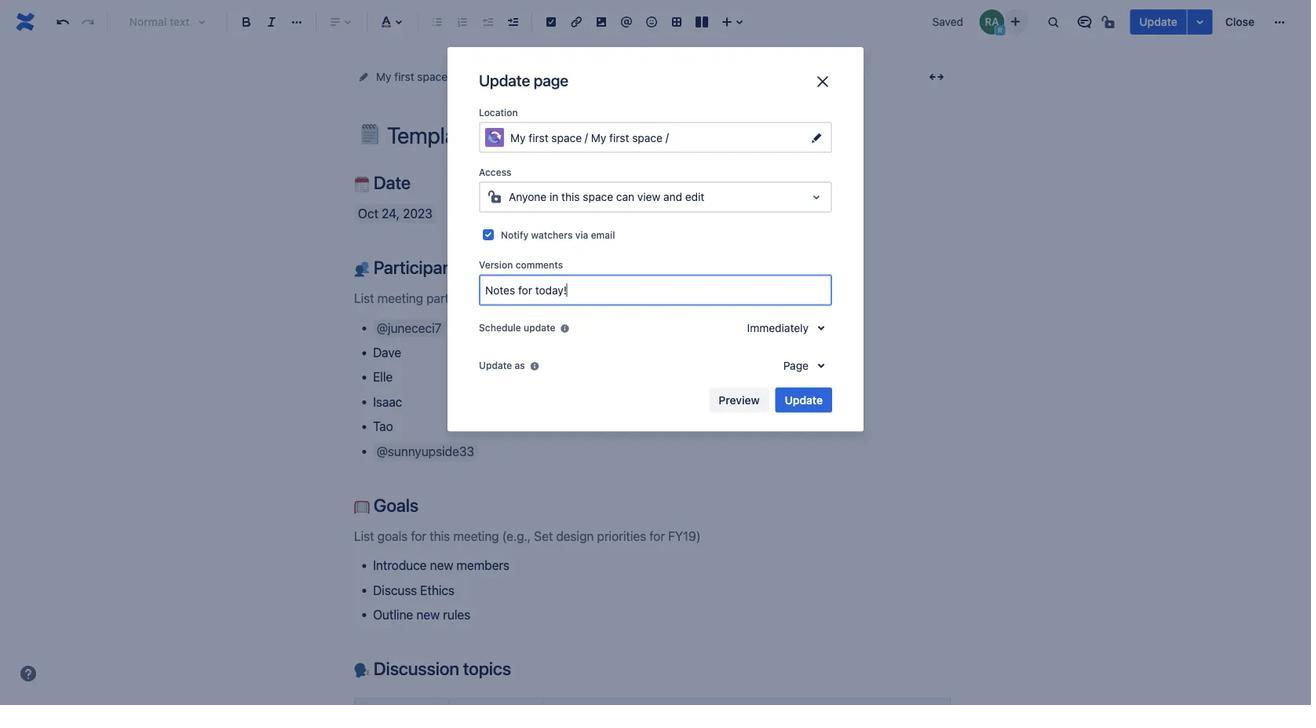 Task type: describe. For each thing, give the bounding box(es) containing it.
link image
[[567, 13, 586, 31]]

update
[[524, 322, 556, 333]]

members
[[457, 558, 510, 573]]

no restrictions image
[[1101, 13, 1120, 31]]

1 my first space from the left
[[376, 70, 448, 83]]

schedule your update for a future date. notifications will be sent when the page is updated image
[[559, 322, 572, 335]]

:speaking_head: image
[[354, 663, 370, 679]]

outdent ⇧tab image
[[478, 13, 497, 31]]

toggle update as blog select image
[[812, 356, 831, 375]]

bold ⌘b image
[[237, 13, 256, 31]]

watchers
[[531, 229, 573, 240]]

space left content
[[417, 70, 448, 83]]

@sunnyupside33
[[377, 444, 475, 459]]

schedule update
[[479, 322, 556, 333]]

schedule
[[479, 322, 521, 333]]

dave
[[373, 345, 402, 360]]

toggle schedule update dialog image
[[812, 319, 831, 337]]

close
[[1226, 15, 1255, 28]]

Give this page a title text field
[[387, 123, 951, 148]]

space left can
[[583, 190, 614, 203]]

my down location
[[511, 131, 526, 144]]

date
[[370, 172, 411, 193]]

2 my first space link from the left
[[526, 68, 598, 86]]

undo ⌘z image
[[53, 13, 72, 31]]

open image
[[808, 188, 826, 207]]

page
[[784, 359, 809, 372]]

table image
[[668, 13, 687, 31]]

topics
[[463, 658, 511, 679]]

close publish modal image
[[814, 72, 833, 91]]

view
[[638, 190, 661, 203]]

first down the action item icon
[[544, 70, 564, 83]]

comments
[[516, 260, 563, 271]]

anyone in this space can view and edit
[[509, 190, 705, 203]]

2023
[[403, 206, 433, 221]]

saved
[[933, 15, 964, 28]]

:speaking_head: image
[[354, 663, 370, 679]]

goals
[[370, 495, 419, 516]]

1 my first space link from the left
[[376, 68, 448, 86]]



Task type: vqa. For each thing, say whether or not it's contained in the screenshot.
right the team
no



Task type: locate. For each thing, give the bounding box(es) containing it.
update left adjust update settings icon
[[1140, 15, 1178, 28]]

oct
[[358, 206, 379, 221]]

:calendar_spiral: image
[[354, 177, 370, 193], [354, 177, 370, 193]]

first down page
[[529, 131, 549, 144]]

preview
[[719, 394, 760, 407]]

outline new rules
[[373, 607, 471, 622]]

emoji image
[[643, 13, 661, 31]]

ethics
[[420, 583, 455, 598]]

update button down page popup button
[[776, 388, 833, 413]]

preview button
[[710, 388, 770, 413]]

space up view in the top of the page
[[633, 131, 663, 144]]

italic ⌘i image
[[262, 13, 281, 31]]

notify watchers via email
[[501, 229, 615, 240]]

as
[[515, 360, 525, 371]]

Main content area, start typing to enter text. text field
[[345, 172, 961, 705]]

redo ⌘⇧z image
[[79, 13, 97, 31]]

access
[[479, 167, 512, 178]]

1 vertical spatial update button
[[776, 388, 833, 413]]

1 horizontal spatial update button
[[1131, 9, 1188, 35]]

rules
[[443, 607, 471, 622]]

introduce new members
[[373, 558, 510, 573]]

update as
[[479, 360, 525, 371]]

2 / from the left
[[666, 130, 669, 143]]

update button
[[1131, 9, 1188, 35], [776, 388, 833, 413]]

update down page popup button
[[785, 394, 823, 407]]

my first space down the action item icon
[[526, 70, 598, 83]]

version
[[479, 260, 513, 271]]

24,
[[382, 206, 400, 221]]

anyone
[[509, 190, 547, 203]]

/ up anyone in this space can view and edit
[[585, 130, 588, 143]]

make page full-width image
[[928, 68, 947, 86]]

outline
[[373, 607, 413, 622]]

numbered list ⌘⇧7 image
[[453, 13, 472, 31]]

new
[[430, 558, 453, 573], [417, 607, 440, 622]]

new for outline
[[417, 607, 440, 622]]

2 my first space from the left
[[526, 70, 598, 83]]

add image, video, or file image
[[592, 13, 611, 31]]

1 horizontal spatial /
[[666, 130, 669, 143]]

email
[[591, 229, 615, 240]]

my right move this page image
[[376, 70, 392, 83]]

oct 24, 2023
[[358, 206, 433, 221]]

in
[[550, 190, 559, 203]]

edit page location image
[[808, 128, 826, 147]]

adjust update settings image
[[1191, 13, 1210, 31]]

indent tab image
[[504, 13, 522, 31]]

new down the ethics
[[417, 607, 440, 622]]

0 horizontal spatial my first space
[[376, 70, 448, 83]]

edit
[[686, 190, 705, 203]]

discuss ethics
[[373, 583, 455, 598]]

this
[[562, 190, 580, 203]]

page button
[[774, 353, 833, 378]]

0 horizontal spatial my first space link
[[376, 68, 448, 86]]

Version comments field
[[481, 276, 831, 304]]

0 vertical spatial new
[[430, 558, 453, 573]]

version comments
[[479, 260, 563, 271]]

my first space / my first space /
[[511, 130, 672, 144]]

:busts_in_silhouette: image
[[354, 262, 370, 277], [354, 262, 370, 277]]

my first space link down the action item icon
[[526, 68, 598, 86]]

can
[[617, 190, 635, 203]]

layouts image
[[693, 13, 712, 31]]

my first space link
[[376, 68, 448, 86], [526, 68, 598, 86]]

bullet list ⌘⇧8 image
[[428, 13, 447, 31]]

0 horizontal spatial update button
[[776, 388, 833, 413]]

/
[[585, 130, 588, 143], [666, 130, 669, 143]]

new up the ethics
[[430, 558, 453, 573]]

1 horizontal spatial my first space link
[[526, 68, 598, 86]]

content
[[467, 70, 507, 83]]

immediately
[[748, 321, 809, 334]]

content link
[[467, 68, 507, 86]]

1 horizontal spatial my first space
[[526, 70, 598, 83]]

first up can
[[610, 131, 630, 144]]

tao
[[373, 419, 393, 434]]

/ up "and"
[[666, 130, 669, 143]]

space down link image
[[567, 70, 598, 83]]

my first space link right move this page image
[[376, 68, 448, 86]]

1 / from the left
[[585, 130, 588, 143]]

action item image
[[542, 13, 561, 31]]

my
[[376, 70, 392, 83], [526, 70, 541, 83], [511, 131, 526, 144], [591, 131, 607, 144]]

immediately button
[[738, 315, 833, 341]]

my right content
[[526, 70, 541, 83]]

discussion topics
[[370, 658, 511, 679]]

first
[[395, 70, 414, 83], [544, 70, 564, 83], [529, 131, 549, 144], [610, 131, 630, 144]]

and
[[664, 190, 683, 203]]

new for introduce
[[430, 558, 453, 573]]

participants
[[370, 257, 467, 278]]

0 horizontal spatial /
[[585, 130, 588, 143]]

introduce
[[373, 558, 427, 573]]

isaac
[[373, 394, 402, 409]]

@junececi7
[[377, 320, 442, 335]]

mention image
[[617, 13, 636, 31]]

location
[[479, 107, 518, 118]]

via
[[576, 229, 589, 240]]

space
[[417, 70, 448, 83], [567, 70, 598, 83], [552, 131, 582, 144], [633, 131, 663, 144], [583, 190, 614, 203]]

ruby anderson image
[[980, 9, 1005, 35]]

move this page image
[[357, 71, 370, 83]]

discuss
[[373, 583, 417, 598]]

my first space right move this page image
[[376, 70, 448, 83]]

update up location
[[479, 71, 530, 89]]

close button
[[1217, 9, 1265, 35]]

my up anyone in this space can view and edit
[[591, 131, 607, 144]]

updating as a blog will move your content to the blog section of the selected space image
[[528, 360, 541, 373]]

update button left adjust update settings icon
[[1131, 9, 1188, 35]]

confluence image
[[13, 9, 38, 35], [13, 9, 38, 35]]

update left as
[[479, 360, 512, 371]]

discussion
[[374, 658, 459, 679]]

update
[[1140, 15, 1178, 28], [479, 71, 530, 89], [479, 360, 512, 371], [785, 394, 823, 407]]

my first space
[[376, 70, 448, 83], [526, 70, 598, 83]]

page
[[534, 71, 569, 89]]

notify
[[501, 229, 529, 240]]

1 vertical spatial new
[[417, 607, 440, 622]]

elle
[[373, 370, 393, 385]]

first right move this page image
[[395, 70, 414, 83]]

update page
[[479, 71, 569, 89]]

0 vertical spatial update button
[[1131, 9, 1188, 35]]

space up this
[[552, 131, 582, 144]]

:goal: image
[[354, 499, 370, 515], [354, 499, 370, 515]]



